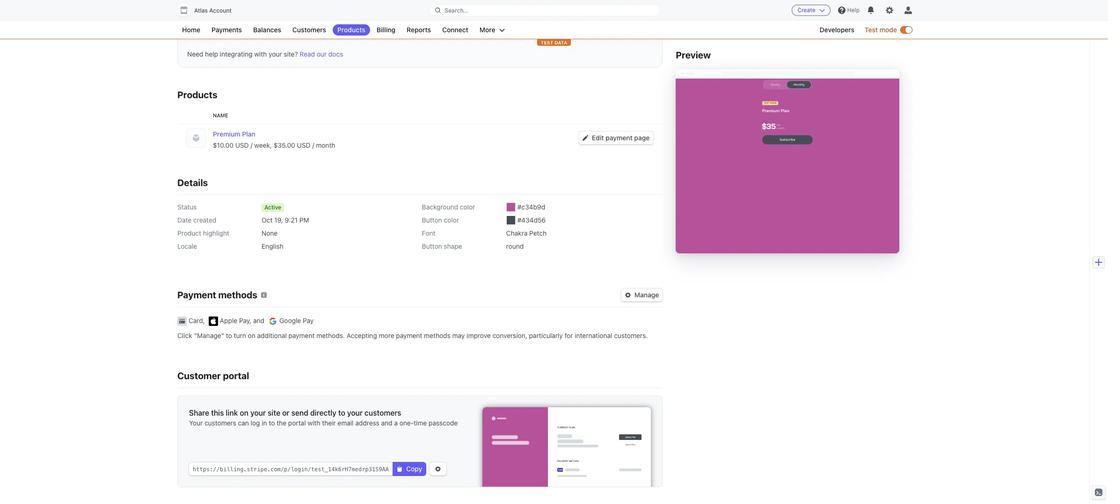 Task type: describe. For each thing, give the bounding box(es) containing it.
one-
[[400, 419, 414, 427]]

english
[[262, 242, 283, 250]]

docs
[[329, 50, 343, 58]]

billing link
[[372, 24, 400, 36]]

directly
[[310, 409, 336, 418]]

more
[[480, 26, 496, 34]]

log
[[251, 419, 260, 427]]

the
[[277, 419, 286, 427]]

month
[[316, 141, 335, 149]]

$35.00
[[274, 141, 295, 149]]

share
[[189, 409, 209, 418]]

edit
[[592, 134, 604, 142]]

site
[[268, 409, 280, 418]]

font
[[422, 229, 436, 237]]

your for with
[[269, 50, 282, 58]]

2 , from the left
[[250, 317, 251, 325]]

help
[[205, 50, 218, 58]]

pay for google
[[303, 317, 314, 325]]

0 horizontal spatial svg image
[[435, 467, 441, 472]]

1 vertical spatial to
[[338, 409, 345, 418]]

1 vertical spatial methods
[[424, 332, 451, 340]]

site?
[[284, 50, 298, 58]]

connect link
[[438, 24, 473, 36]]

svg image for edit payment page
[[583, 135, 588, 141]]

click
[[177, 332, 192, 340]]

none
[[262, 229, 278, 237]]

your for on
[[250, 409, 266, 418]]

share this link on your site or send directly to your customers your customers can log in to the portal with their email address and a one-time passcode
[[189, 409, 458, 427]]

manage
[[635, 291, 659, 299]]

background
[[422, 203, 458, 211]]

developers
[[820, 26, 855, 34]]

connect
[[442, 26, 468, 34]]

0 horizontal spatial portal
[[223, 371, 249, 381]]

send
[[291, 409, 308, 418]]

oct
[[262, 216, 273, 224]]

additional
[[257, 332, 287, 340]]

with inside share this link on your site or send directly to your customers your customers can log in to the portal with their email address and a one-time passcode
[[308, 419, 320, 427]]

test data
[[541, 40, 567, 45]]

atlas
[[194, 7, 208, 14]]

customer
[[177, 371, 221, 381]]

0 horizontal spatial to
[[226, 332, 232, 340]]

date
[[177, 216, 192, 224]]

on inside share this link on your site or send directly to your customers your customers can log in to the portal with their email address and a one-time passcode
[[240, 409, 249, 418]]

petch
[[529, 229, 547, 237]]

search…
[[445, 7, 469, 14]]

reports link
[[402, 24, 436, 36]]

apple pay , and
[[220, 317, 264, 325]]

plan
[[242, 130, 256, 138]]

international
[[575, 332, 612, 340]]

in
[[262, 419, 267, 427]]

google pay
[[279, 317, 314, 325]]

link
[[226, 409, 238, 418]]

click "manage" to turn on additional payment methods. accepting more payment methods may improve conversion, particularly for international customers.
[[177, 332, 648, 340]]

reports
[[407, 26, 431, 34]]

https://billing.stripe.com/p/login/test_14k6rh7medrp31s9aa button
[[189, 463, 393, 476]]

button for button shape
[[422, 242, 442, 250]]

integrating
[[220, 50, 253, 58]]

and inside share this link on your site or send directly to your customers your customers can log in to the portal with their email address and a one-time passcode
[[381, 419, 393, 427]]

Search… search field
[[430, 4, 660, 16]]

1 vertical spatial customers
[[205, 419, 236, 427]]

accepting
[[347, 332, 377, 340]]

background color
[[422, 203, 475, 211]]

time
[[414, 419, 427, 427]]

create button
[[792, 5, 831, 16]]

payment inside 'link'
[[606, 134, 633, 142]]

more
[[379, 332, 394, 340]]

read
[[300, 50, 315, 58]]

developers link
[[815, 24, 859, 36]]

"manage"
[[194, 332, 224, 340]]

test mode
[[865, 26, 897, 34]]

Search… text field
[[430, 4, 660, 16]]

customers link
[[288, 24, 331, 36]]

atlas account
[[194, 7, 232, 14]]

name
[[213, 112, 228, 118]]

0 horizontal spatial with
[[254, 50, 267, 58]]

address
[[355, 419, 380, 427]]

0 horizontal spatial payment
[[289, 332, 315, 340]]

2 horizontal spatial your
[[347, 409, 363, 418]]

$10.00
[[213, 141, 234, 149]]

or
[[282, 409, 290, 418]]

0 horizontal spatial methods
[[218, 290, 257, 300]]

shape
[[444, 242, 462, 250]]

their
[[322, 419, 336, 427]]

home
[[182, 26, 200, 34]]

premium plan $10.00 usd / week $35.00 usd / month
[[213, 130, 335, 149]]



Task type: vqa. For each thing, say whether or not it's contained in the screenshot.
Portal to the right
yes



Task type: locate. For each thing, give the bounding box(es) containing it.
svg image inside edit payment page 'link'
[[583, 135, 588, 141]]

0 horizontal spatial /
[[251, 141, 253, 149]]

2 vertical spatial to
[[269, 419, 275, 427]]

svg image for copy
[[397, 467, 403, 472]]

apple
[[220, 317, 237, 325]]

with down directly
[[308, 419, 320, 427]]

customers
[[365, 409, 401, 418], [205, 419, 236, 427]]

color for button color
[[444, 216, 459, 224]]

0 vertical spatial svg image
[[625, 293, 631, 298]]

button for button color
[[422, 216, 442, 224]]

1 , from the left
[[203, 317, 205, 325]]

0 horizontal spatial your
[[250, 409, 266, 418]]

customers up a
[[365, 409, 401, 418]]

button
[[422, 216, 442, 224], [422, 242, 442, 250]]

manage link
[[621, 289, 663, 302]]

portal down send
[[288, 419, 306, 427]]

1 horizontal spatial with
[[308, 419, 320, 427]]

0 vertical spatial to
[[226, 332, 232, 340]]

, right apple
[[250, 317, 251, 325]]

2 horizontal spatial payment
[[606, 134, 633, 142]]

usd right $35.00
[[297, 141, 311, 149]]

color
[[460, 203, 475, 211], [444, 216, 459, 224]]

0 vertical spatial button
[[422, 216, 442, 224]]

pm
[[299, 216, 309, 224]]

card ,
[[189, 317, 205, 325]]

svg image left copy
[[397, 467, 403, 472]]

premium plan link
[[213, 130, 571, 139]]

to up 'email' at left bottom
[[338, 409, 345, 418]]

1 vertical spatial on
[[240, 409, 249, 418]]

google
[[279, 317, 301, 325]]

page
[[634, 134, 650, 142]]

to left the turn
[[226, 332, 232, 340]]

products up name
[[177, 89, 217, 100]]

read our docs link
[[300, 50, 343, 58]]

usd down plan
[[235, 141, 249, 149]]

1 vertical spatial with
[[308, 419, 320, 427]]

your
[[269, 50, 282, 58], [250, 409, 266, 418], [347, 409, 363, 418]]

account
[[209, 7, 232, 14]]

1 horizontal spatial and
[[381, 419, 393, 427]]

1 vertical spatial portal
[[288, 419, 306, 427]]

button down font
[[422, 242, 442, 250]]

payment right more
[[396, 332, 422, 340]]

#434d56
[[518, 216, 546, 224]]

1 horizontal spatial your
[[269, 50, 282, 58]]

svg image
[[583, 135, 588, 141], [397, 467, 403, 472]]

0 vertical spatial portal
[[223, 371, 249, 381]]

your
[[189, 419, 203, 427]]

0 vertical spatial with
[[254, 50, 267, 58]]

1 vertical spatial and
[[381, 419, 393, 427]]

particularly
[[529, 332, 563, 340]]

, up "manage"
[[203, 317, 205, 325]]

0 horizontal spatial color
[[444, 216, 459, 224]]

home link
[[177, 24, 205, 36]]

mode
[[880, 26, 897, 34]]

on up can
[[240, 409, 249, 418]]

1 horizontal spatial svg image
[[625, 293, 631, 298]]

#c34b9d
[[518, 203, 545, 211]]

svg image left manage
[[625, 293, 631, 298]]

0 horizontal spatial pay
[[239, 317, 250, 325]]

1 vertical spatial button
[[422, 242, 442, 250]]

for
[[565, 332, 573, 340]]

payment
[[177, 290, 216, 300]]

and left a
[[381, 419, 393, 427]]

2 pay from the left
[[303, 317, 314, 325]]

0 vertical spatial and
[[253, 317, 264, 325]]

payment
[[606, 134, 633, 142], [289, 332, 315, 340], [396, 332, 422, 340]]

active
[[264, 204, 281, 211]]

0 vertical spatial svg image
[[583, 135, 588, 141]]

our
[[317, 50, 327, 58]]

1 horizontal spatial pay
[[303, 317, 314, 325]]

help
[[848, 7, 860, 14]]

1 horizontal spatial portal
[[288, 419, 306, 427]]

to
[[226, 332, 232, 340], [338, 409, 345, 418], [269, 419, 275, 427]]

highlight
[[203, 229, 229, 237]]

payment methods
[[177, 290, 257, 300]]

date created
[[177, 216, 216, 224]]

may
[[452, 332, 465, 340]]

0 vertical spatial color
[[460, 203, 475, 211]]

0 vertical spatial methods
[[218, 290, 257, 300]]

atlas account button
[[177, 4, 241, 17]]

0 vertical spatial products
[[337, 26, 365, 34]]

a
[[394, 419, 398, 427]]

button shape
[[422, 242, 462, 250]]

your left site?
[[269, 50, 282, 58]]

on right the turn
[[248, 332, 255, 340]]

1 horizontal spatial products
[[337, 26, 365, 34]]

turn
[[234, 332, 246, 340]]

pay up the turn
[[239, 317, 250, 325]]

your up 'email' at left bottom
[[347, 409, 363, 418]]

0 horizontal spatial usd
[[235, 141, 249, 149]]

1 horizontal spatial payment
[[396, 332, 422, 340]]

premium
[[213, 130, 240, 138]]

portal right customer
[[223, 371, 249, 381]]

passcode
[[429, 419, 458, 427]]

2 usd from the left
[[297, 141, 311, 149]]

1 usd from the left
[[235, 141, 249, 149]]

1 horizontal spatial color
[[460, 203, 475, 211]]

locale
[[177, 242, 197, 250]]

details
[[177, 177, 208, 188]]

color right the background
[[460, 203, 475, 211]]

0 horizontal spatial ,
[[203, 317, 205, 325]]

color for background color
[[460, 203, 475, 211]]

copy
[[406, 465, 422, 473]]

need
[[187, 50, 203, 58]]

methods up apple pay , and
[[218, 290, 257, 300]]

1 horizontal spatial usd
[[297, 141, 311, 149]]

round
[[506, 242, 524, 250]]

balances
[[253, 26, 281, 34]]

test
[[541, 40, 553, 45]]

pay right google in the bottom of the page
[[303, 317, 314, 325]]

to right in
[[269, 419, 275, 427]]

1 button from the top
[[422, 216, 442, 224]]

payment right edit
[[606, 134, 633, 142]]

1 pay from the left
[[239, 317, 250, 325]]

create
[[798, 7, 816, 14]]

products up docs at top left
[[337, 26, 365, 34]]

1 horizontal spatial svg image
[[583, 135, 588, 141]]

email
[[338, 419, 354, 427]]

methods left may
[[424, 332, 451, 340]]

1 horizontal spatial ,
[[250, 317, 251, 325]]

svg image inside the copy button
[[397, 467, 403, 472]]

payments
[[212, 26, 242, 34]]

button up font
[[422, 216, 442, 224]]

1 horizontal spatial methods
[[424, 332, 451, 340]]

svg image inside manage link
[[625, 293, 631, 298]]

0 vertical spatial on
[[248, 332, 255, 340]]

1 / from the left
[[251, 141, 253, 149]]

with right 'integrating'
[[254, 50, 267, 58]]

/ left month
[[312, 141, 314, 149]]

card
[[189, 317, 203, 325]]

conversion,
[[493, 332, 527, 340]]

need help integrating with your site? read our docs
[[187, 50, 343, 58]]

1 vertical spatial color
[[444, 216, 459, 224]]

and up the additional
[[253, 317, 264, 325]]

notifications image
[[867, 7, 875, 14]]

1 vertical spatial svg image
[[435, 467, 441, 472]]

can
[[238, 419, 249, 427]]

customers
[[292, 26, 326, 34]]

created
[[193, 216, 216, 224]]

product highlight
[[177, 229, 229, 237]]

customers down this
[[205, 419, 236, 427]]

chakra petch
[[506, 229, 547, 237]]

svg image
[[625, 293, 631, 298], [435, 467, 441, 472]]

portal
[[223, 371, 249, 381], [288, 419, 306, 427]]

0 vertical spatial customers
[[365, 409, 401, 418]]

pay for apple
[[239, 317, 250, 325]]

edit payment page link
[[579, 132, 654, 145]]

0 horizontal spatial customers
[[205, 419, 236, 427]]

usd
[[235, 141, 249, 149], [297, 141, 311, 149]]

/ left the week
[[251, 141, 253, 149]]

1 vertical spatial products
[[177, 89, 217, 100]]

payment down google pay
[[289, 332, 315, 340]]

2 button from the top
[[422, 242, 442, 250]]

19,
[[274, 216, 283, 224]]

this
[[211, 409, 224, 418]]

customer portal
[[177, 371, 249, 381]]

button color
[[422, 216, 459, 224]]

portal inside share this link on your site or send directly to your customers your customers can log in to the portal with their email address and a one-time passcode
[[288, 419, 306, 427]]

svg image right copy
[[435, 467, 441, 472]]

preview
[[676, 50, 711, 60]]

billing
[[377, 26, 396, 34]]

1 horizontal spatial /
[[312, 141, 314, 149]]

oct 19, 9:21 pm
[[262, 216, 309, 224]]

your up log
[[250, 409, 266, 418]]

1 horizontal spatial customers
[[365, 409, 401, 418]]

color down 'background color'
[[444, 216, 459, 224]]

improve
[[467, 332, 491, 340]]

svg image left edit
[[583, 135, 588, 141]]

1 vertical spatial svg image
[[397, 467, 403, 472]]

0 horizontal spatial and
[[253, 317, 264, 325]]

on
[[248, 332, 255, 340], [240, 409, 249, 418]]

products
[[337, 26, 365, 34], [177, 89, 217, 100]]

methods.
[[317, 332, 345, 340]]

1 horizontal spatial to
[[269, 419, 275, 427]]

data
[[555, 40, 567, 45]]

2 / from the left
[[312, 141, 314, 149]]

0 horizontal spatial svg image
[[397, 467, 403, 472]]

0 horizontal spatial products
[[177, 89, 217, 100]]

2 horizontal spatial to
[[338, 409, 345, 418]]



